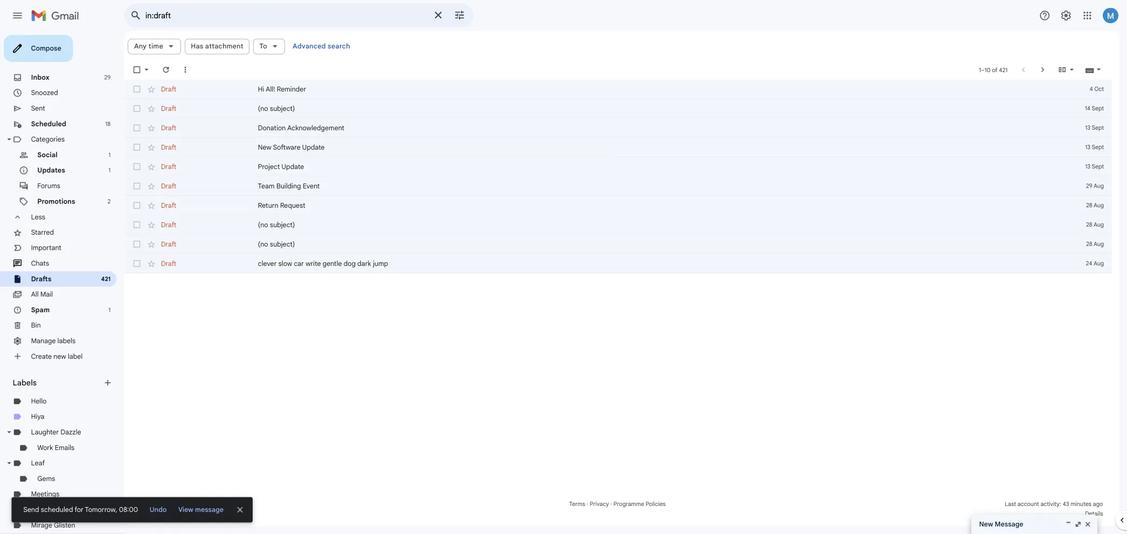 Task type: locate. For each thing, give the bounding box(es) containing it.
2 subject) from the top
[[300, 245, 328, 255]]

sent
[[35, 116, 50, 125]]

draft for 8th row from the bottom
[[179, 138, 196, 147]]

10
[[1095, 74, 1101, 82]]

software
[[304, 159, 334, 168]]

acknowledgement
[[319, 138, 383, 147]]

9 draft from the top
[[179, 267, 196, 276]]

5 row from the top
[[138, 175, 1128, 196]]

1 horizontal spatial 1
[[1089, 74, 1091, 82]]

2 row from the top
[[138, 110, 1128, 132]]

any
[[149, 47, 163, 56]]

None checkbox
[[147, 72, 157, 83], [147, 94, 157, 105], [147, 159, 157, 169], [147, 180, 157, 191], [147, 223, 157, 234], [147, 266, 157, 277], [147, 288, 157, 299], [147, 72, 157, 83], [147, 94, 157, 105], [147, 159, 157, 169], [147, 180, 157, 191], [147, 223, 157, 234], [147, 266, 157, 277], [147, 288, 157, 299]]

leaf link
[[35, 510, 50, 520]]

2 vertical spatial (no
[[287, 267, 298, 276]]

gmail image
[[34, 6, 93, 28]]

of
[[1103, 74, 1109, 82]]

29
[[116, 82, 123, 90]]

(no subject) for (no subject) link related to 2nd row
[[287, 116, 328, 125]]

1 for 1
[[121, 341, 123, 349]]

update down new software update
[[313, 181, 338, 190]]

row
[[138, 88, 1128, 110], [138, 110, 1128, 132], [138, 132, 1128, 153], [138, 153, 1128, 175], [138, 175, 1128, 196], [138, 196, 1128, 218], [138, 218, 1128, 239], [138, 239, 1128, 261], [138, 261, 1128, 283], [138, 283, 1128, 304]]

laughter dazzle
[[35, 476, 90, 485]]

draft
[[179, 94, 196, 104], [179, 116, 196, 125], [179, 138, 196, 147], [179, 159, 196, 168], [179, 181, 196, 190], [179, 202, 196, 212], [179, 224, 196, 233], [179, 245, 196, 255], [179, 267, 196, 276]]

8 draft from the top
[[179, 245, 196, 255]]

3 draft from the top
[[179, 138, 196, 147]]

all mail
[[35, 323, 59, 332]]

(no for (no subject) link for third row from the bottom
[[287, 245, 298, 255]]

hi all! reminder
[[287, 94, 340, 104]]

5 draft from the top
[[179, 181, 196, 190]]

more image
[[201, 72, 211, 83]]

3 (no subject) link from the top
[[287, 266, 1128, 277]]

0 vertical spatial subject)
[[300, 116, 328, 125]]

draft for 2nd row
[[179, 116, 196, 125]]

3 subject) from the top
[[300, 267, 328, 276]]

manage labels link
[[35, 375, 84, 384]]

2 draft from the top
[[179, 116, 196, 125]]

0 horizontal spatial 421
[[112, 306, 123, 314]]

reminder
[[308, 94, 340, 104]]

draft for 10th row from the bottom
[[179, 94, 196, 104]]

return
[[287, 224, 310, 233]]

any time button
[[142, 43, 201, 60]]

main content
[[138, 34, 1128, 535]]

main menu image
[[13, 11, 26, 24]]

to button
[[282, 43, 317, 60]]

1 vertical spatial 1
[[121, 341, 123, 349]]

1
[[1089, 74, 1091, 82], [121, 341, 123, 349]]

main content containing draft
[[138, 34, 1128, 535]]

labels navigation
[[0, 34, 138, 535]]

421
[[1111, 74, 1120, 82], [112, 306, 123, 314]]

2 (no subject) link from the top
[[287, 245, 1128, 256]]

alert
[[17, 25, 1128, 34]]

dazzle
[[67, 476, 90, 485]]

updates
[[42, 185, 72, 194]]

2 (no subject) from the top
[[287, 245, 328, 255]]

Search mail text field
[[162, 12, 474, 23]]

2 vertical spatial (no subject) link
[[287, 266, 1128, 277]]

0 horizontal spatial 1
[[121, 341, 123, 349]]

social
[[42, 167, 64, 177]]

3 (no subject) from the top
[[287, 267, 328, 276]]

subject)
[[300, 116, 328, 125], [300, 245, 328, 255], [300, 267, 328, 276]]

1 subject) from the top
[[300, 116, 328, 125]]

1 inside main content
[[1089, 74, 1091, 82]]

0 vertical spatial 1
[[1089, 74, 1091, 82]]

1 vertical spatial (no
[[287, 245, 298, 255]]

important
[[35, 271, 68, 280]]

9 row from the top
[[138, 261, 1128, 283]]

new software update link
[[287, 159, 1128, 169]]

0 vertical spatial (no subject) link
[[287, 115, 1128, 126]]

all!
[[295, 94, 306, 104]]

3 (no from the top
[[287, 267, 298, 276]]

labels
[[14, 420, 41, 431]]

time
[[165, 47, 181, 56]]

(no subject)
[[287, 116, 328, 125], [287, 245, 328, 255], [287, 267, 328, 276]]

draft for sixth row from the bottom
[[179, 181, 196, 190]]

1 inside labels navigation
[[121, 341, 123, 349]]

project update
[[287, 181, 338, 190]]

update down acknowledgement
[[336, 159, 361, 168]]

event
[[337, 202, 356, 212]]

all mail link
[[35, 323, 59, 332]]

bin link
[[35, 357, 45, 367]]

0 vertical spatial (no
[[287, 116, 298, 125]]

has attachment
[[212, 47, 271, 56]]

snoozed
[[35, 98, 65, 108]]

2 (no from the top
[[287, 245, 298, 255]]

forums link
[[42, 202, 67, 211]]

create
[[35, 392, 58, 401]]

0 vertical spatial 421
[[1111, 74, 1120, 82]]

1 (no from the top
[[287, 116, 298, 125]]

less button
[[0, 233, 129, 250]]

request
[[311, 224, 340, 233]]

None checkbox
[[147, 115, 157, 126], [147, 137, 157, 148], [147, 202, 157, 212], [147, 245, 157, 256], [147, 115, 157, 126], [147, 137, 157, 148], [147, 202, 157, 212], [147, 245, 157, 256]]

2 vertical spatial subject)
[[300, 267, 328, 276]]

update
[[336, 159, 361, 168], [313, 181, 338, 190]]

new
[[287, 159, 302, 168]]

0 vertical spatial (no subject)
[[287, 116, 328, 125]]

1 draft from the top
[[179, 94, 196, 104]]

None search field
[[138, 4, 526, 30]]

starred link
[[35, 254, 60, 263]]

all
[[35, 323, 43, 332]]

4 draft from the top
[[179, 159, 196, 168]]

1 vertical spatial subject)
[[300, 245, 328, 255]]

hello link
[[35, 441, 52, 451]]

laughter
[[35, 476, 65, 485]]

(no for 9th row's (no subject) link
[[287, 267, 298, 276]]

1 10 of 421
[[1089, 74, 1120, 82]]

emails
[[61, 493, 83, 502]]

1 vertical spatial 421
[[112, 306, 123, 314]]

1 (no subject) link from the top
[[287, 115, 1128, 126]]

1 for 1 10 of 421
[[1089, 74, 1091, 82]]

(no subject) link for 9th row
[[287, 266, 1128, 277]]

1 vertical spatial (no subject)
[[287, 245, 328, 255]]

7 draft from the top
[[179, 224, 196, 233]]

draft for third row from the bottom
[[179, 245, 196, 255]]

advanced search
[[326, 47, 389, 56]]

has
[[212, 47, 226, 56]]

compose button
[[4, 39, 81, 69]]

2 vertical spatial (no subject)
[[287, 267, 328, 276]]

1 vertical spatial (no subject) link
[[287, 245, 1128, 256]]

1 (no subject) from the top
[[287, 116, 328, 125]]

(no subject) link
[[287, 115, 1128, 126], [287, 245, 1128, 256], [287, 266, 1128, 277]]

manage
[[35, 375, 62, 384]]

6 draft from the top
[[179, 202, 196, 212]]



Task type: vqa. For each thing, say whether or not it's contained in the screenshot.
second cascade from the bottom
no



Task type: describe. For each thing, give the bounding box(es) containing it.
search mail image
[[141, 8, 161, 27]]

categories
[[35, 150, 72, 160]]

advanced
[[326, 47, 362, 56]]

8 row from the top
[[138, 239, 1128, 261]]

scheduled link
[[35, 133, 74, 142]]

promotions link
[[42, 219, 84, 229]]

project update link
[[287, 180, 1128, 191]]

building
[[307, 202, 335, 212]]

donation acknowledgement link
[[287, 137, 1128, 148]]

scheduled
[[35, 133, 74, 142]]

subject) for 2nd row
[[300, 116, 328, 125]]

chats
[[35, 288, 55, 298]]

categories link
[[35, 150, 72, 160]]

less
[[35, 237, 50, 246]]

project
[[287, 181, 311, 190]]

sent link
[[35, 116, 50, 125]]

draft for sixth row
[[179, 202, 196, 212]]

4 row from the top
[[138, 153, 1128, 175]]

draft for 4th row
[[179, 159, 196, 168]]

subject) for 9th row
[[300, 267, 328, 276]]

hiya link
[[35, 459, 49, 468]]

spam link
[[35, 340, 55, 349]]

to
[[288, 47, 297, 56]]

donation
[[287, 138, 318, 147]]

(no subject) link for 2nd row
[[287, 115, 1128, 126]]

team building event
[[287, 202, 356, 212]]

starred
[[35, 254, 60, 263]]

label
[[75, 392, 92, 401]]

refresh image
[[179, 72, 190, 83]]

7 row from the top
[[138, 218, 1128, 239]]

(no subject) for 9th row's (no subject) link
[[287, 267, 328, 276]]

work emails
[[42, 493, 83, 502]]

return request
[[287, 224, 340, 233]]

inbox
[[35, 81, 55, 91]]

subject) for third row from the bottom
[[300, 245, 328, 255]]

hello
[[35, 441, 52, 451]]

drafts link
[[35, 305, 57, 315]]

new
[[59, 392, 74, 401]]

manage labels
[[35, 375, 84, 384]]

attachment
[[228, 47, 271, 56]]

create new label link
[[35, 392, 92, 401]]

forums
[[42, 202, 67, 211]]

team
[[287, 202, 305, 212]]

10 row from the top
[[138, 283, 1128, 304]]

team building event link
[[287, 202, 1128, 212]]

labels
[[64, 375, 84, 384]]

draft for 9th row
[[179, 267, 196, 276]]

search
[[364, 47, 389, 56]]

inbox link
[[35, 81, 55, 91]]

(no subject) link for third row from the bottom
[[287, 245, 1128, 256]]

drafts
[[35, 305, 57, 315]]

6 row from the top
[[138, 196, 1128, 218]]

1 vertical spatial update
[[313, 181, 338, 190]]

important link
[[35, 271, 68, 280]]

0 vertical spatial update
[[336, 159, 361, 168]]

chats link
[[35, 288, 55, 298]]

create new label
[[35, 392, 92, 401]]

hiya
[[35, 459, 49, 468]]

donation acknowledgement
[[287, 138, 383, 147]]

work
[[42, 493, 59, 502]]

updates link
[[42, 185, 72, 194]]

new software update
[[287, 159, 361, 168]]

1 row from the top
[[138, 88, 1128, 110]]

(no for (no subject) link related to 2nd row
[[287, 116, 298, 125]]

mail
[[45, 323, 59, 332]]

hi
[[287, 94, 294, 104]]

compose
[[35, 49, 68, 58]]

snoozed link
[[35, 98, 65, 108]]

421 inside labels navigation
[[112, 306, 123, 314]]

1 horizontal spatial 421
[[1111, 74, 1120, 82]]

any time
[[149, 47, 181, 56]]

(no subject) for (no subject) link for third row from the bottom
[[287, 245, 328, 255]]

spam
[[35, 340, 55, 349]]

advanced search button
[[321, 42, 394, 61]]

hi all! reminder link
[[287, 94, 1128, 105]]

draft for 4th row from the bottom of the page
[[179, 224, 196, 233]]

social link
[[42, 167, 64, 177]]

return request link
[[287, 223, 1128, 234]]

promotions
[[42, 219, 84, 229]]

bin
[[35, 357, 45, 367]]

work emails link
[[42, 493, 83, 502]]

clear search image
[[477, 6, 498, 27]]

leaf
[[35, 510, 50, 520]]

has attachment button
[[206, 43, 277, 60]]

3 row from the top
[[138, 132, 1128, 153]]

labels heading
[[14, 420, 114, 431]]

laughter dazzle link
[[35, 476, 90, 485]]



